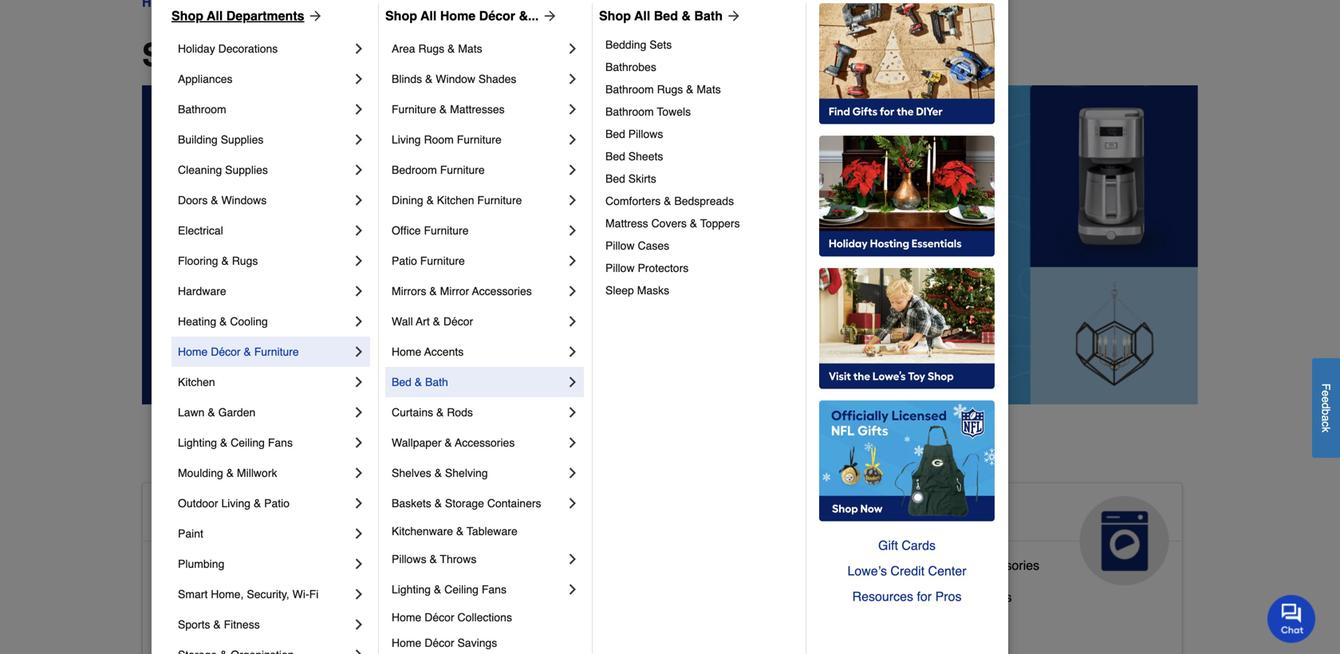 Task type: locate. For each thing, give the bounding box(es) containing it.
bathroom for bathroom rugs & mats
[[605, 83, 654, 96]]

pillow for pillow cases
[[605, 239, 635, 252]]

bathroom up smart home, security, wi-fi
[[220, 558, 275, 573]]

& up curtains
[[415, 376, 422, 388]]

home inside home accents link
[[392, 345, 421, 358]]

décor up home décor savings
[[425, 611, 454, 624]]

& inside shelves & shelving link
[[435, 467, 442, 479]]

0 vertical spatial kitchen
[[437, 194, 474, 207]]

curtains & rods
[[392, 406, 473, 419]]

departments for shop all departments
[[226, 8, 304, 23]]

all for bed
[[634, 8, 650, 23]]

parts
[[926, 558, 956, 573]]

1 vertical spatial appliances
[[866, 503, 986, 528]]

1 vertical spatial supplies
[[225, 164, 268, 176]]

accessible down moulding at the left of page
[[156, 503, 272, 528]]

furniture down heating & cooling link
[[254, 345, 299, 358]]

0 horizontal spatial pet
[[511, 615, 530, 630]]

chevron right image for sports & fitness link
[[351, 617, 367, 633]]

shop
[[172, 8, 203, 23], [385, 8, 417, 23], [599, 8, 631, 23]]

& right animal
[[592, 503, 608, 528]]

shelving
[[445, 467, 488, 479]]

& inside area rugs & mats link
[[448, 42, 455, 55]]

& right lawn at the left of page
[[208, 406, 215, 419]]

chevron right image for the moulding & millwork link
[[351, 465, 367, 481]]

beverage & wine chillers
[[866, 590, 1012, 605]]

& inside kitchenware & tableware link
[[456, 525, 464, 538]]

rugs inside area rugs & mats link
[[418, 42, 444, 55]]

appliances down the holiday
[[178, 73, 233, 85]]

accessible bathroom link
[[156, 554, 275, 586]]

departments for shop all departments
[[279, 37, 474, 73]]

accessible for accessible home
[[156, 503, 272, 528]]

tableware
[[467, 525, 517, 538]]

accessible up smart
[[156, 558, 217, 573]]

& left pros
[[925, 590, 933, 605]]

2 vertical spatial rugs
[[232, 254, 258, 267]]

living inside living room furniture link
[[392, 133, 421, 146]]

0 horizontal spatial pillows
[[392, 553, 426, 566]]

& inside home décor & furniture link
[[244, 345, 251, 358]]

bathroom for bathroom
[[178, 103, 226, 116]]

& right "blinds"
[[425, 73, 433, 85]]

all up area rugs & mats
[[421, 8, 437, 23]]

3 shop from the left
[[599, 8, 631, 23]]

animal & pet care
[[511, 503, 649, 554]]

0 horizontal spatial appliances
[[178, 73, 233, 85]]

0 vertical spatial accessories
[[472, 285, 532, 298]]

1 vertical spatial patio
[[264, 497, 290, 510]]

masks
[[637, 284, 669, 297]]

décor down the mirrors & mirror accessories
[[443, 315, 473, 328]]

appliances link up chillers
[[854, 483, 1182, 585]]

& up living room furniture
[[439, 103, 447, 116]]

& inside pillows & throws link
[[430, 553, 437, 566]]

arrow right image inside shop all departments link
[[304, 8, 324, 24]]

4 accessible from the top
[[156, 622, 217, 637]]

bathroom down 'bathrobes'
[[605, 83, 654, 96]]

& inside wall art & décor link
[[433, 315, 440, 328]]

pillows
[[628, 128, 663, 140], [392, 553, 426, 566]]

chevron right image for 'outdoor living & patio' link
[[351, 495, 367, 511]]

dining & kitchen furniture link
[[392, 185, 565, 215]]

home down security,
[[266, 622, 300, 637]]

bedding
[[605, 38, 646, 51]]

& inside 'outdoor living & patio' link
[[254, 497, 261, 510]]

1 horizontal spatial kitchen
[[437, 194, 474, 207]]

1 horizontal spatial rugs
[[418, 42, 444, 55]]

& up the blinds & window shades
[[448, 42, 455, 55]]

& up the shelves & shelving
[[445, 436, 452, 449]]

supplies up houses,
[[568, 583, 617, 598]]

& inside mattress covers & toppers link
[[690, 217, 697, 230]]

2 shop from the left
[[385, 8, 417, 23]]

pillow protectors link
[[605, 257, 795, 279]]

lighting & ceiling fans link up millwork
[[178, 428, 351, 458]]

1 horizontal spatial shop
[[385, 8, 417, 23]]

1 horizontal spatial lighting
[[392, 583, 431, 596]]

& inside the "baskets & storage containers" link
[[435, 497, 442, 510]]

0 vertical spatial rugs
[[418, 42, 444, 55]]

& inside shop all bed & bath link
[[682, 8, 691, 23]]

bath up curtains & rods
[[425, 376, 448, 388]]

accessories down curtains & rods link
[[455, 436, 515, 449]]

2 horizontal spatial rugs
[[657, 83, 683, 96]]

kitchen down bedroom furniture
[[437, 194, 474, 207]]

chevron right image for shelves & shelving
[[565, 465, 581, 481]]

plumbing
[[178, 558, 224, 570]]

0 vertical spatial lighting
[[178, 436, 217, 449]]

0 vertical spatial patio
[[392, 254, 417, 267]]

1 vertical spatial rugs
[[657, 83, 683, 96]]

building supplies link
[[178, 124, 351, 155]]

& right art
[[433, 315, 440, 328]]

shop up bedding
[[599, 8, 631, 23]]

shop for shop all bed & bath
[[599, 8, 631, 23]]

bed left skirts
[[605, 172, 625, 185]]

paint
[[178, 527, 203, 540]]

chevron right image for office furniture link at top left
[[565, 223, 581, 239]]

chevron right image for building supplies
[[351, 132, 367, 148]]

0 horizontal spatial fans
[[268, 436, 293, 449]]

pet
[[614, 503, 649, 528], [511, 615, 530, 630]]

sports
[[178, 618, 210, 631]]

bed inside bed & bath link
[[392, 376, 412, 388]]

all up bedding sets
[[634, 8, 650, 23]]

0 vertical spatial appliances
[[178, 73, 233, 85]]

0 vertical spatial pillow
[[605, 239, 635, 252]]

bathroom rugs & mats link
[[605, 78, 795, 101]]

pillow up sleep
[[605, 262, 635, 274]]

furniture inside living room furniture link
[[457, 133, 502, 146]]

1 vertical spatial living
[[221, 497, 251, 510]]

lighting up moulding at the left of page
[[178, 436, 217, 449]]

entry
[[220, 622, 250, 637]]

find gifts for the diyer. image
[[819, 3, 995, 124]]

appliances up cards
[[866, 503, 986, 528]]

curtains & rods link
[[392, 397, 565, 428]]

bedroom up fitness
[[220, 590, 272, 605]]

home up area rugs & mats link
[[440, 8, 476, 23]]

shop all home décor &...
[[385, 8, 539, 23]]

bedroom furniture
[[392, 164, 485, 176]]

center
[[928, 564, 966, 578]]

ceiling up millwork
[[231, 436, 265, 449]]

& up throws
[[456, 525, 464, 538]]

décor down heating & cooling
[[211, 345, 241, 358]]

wallpaper & accessories link
[[392, 428, 565, 458]]

furniture inside dining & kitchen furniture link
[[477, 194, 522, 207]]

holiday
[[178, 42, 215, 55]]

home inside home décor & furniture link
[[178, 345, 208, 358]]

shop up the holiday
[[172, 8, 203, 23]]

1 shop from the left
[[172, 8, 203, 23]]

kitchenware & tableware link
[[392, 519, 581, 544]]

& inside the bathroom rugs & mats link
[[686, 83, 694, 96]]

appliances
[[178, 73, 233, 85], [866, 503, 986, 528]]

furniture down dining & kitchen furniture
[[424, 224, 469, 237]]

shelves
[[392, 467, 431, 479]]

2 horizontal spatial shop
[[599, 8, 631, 23]]

rugs up the 'hardware' link
[[232, 254, 258, 267]]

mattress covers & toppers
[[605, 217, 740, 230]]

bed
[[654, 8, 678, 23], [605, 128, 625, 140], [605, 150, 625, 163], [605, 172, 625, 185], [392, 376, 412, 388]]

bed for bed pillows
[[605, 128, 625, 140]]

lighting & ceiling fans down garden
[[178, 436, 293, 449]]

d
[[1320, 403, 1333, 409]]

cleaning
[[178, 164, 222, 176]]

& right "doors"
[[211, 194, 218, 207]]

heating
[[178, 315, 216, 328]]

home up home décor savings
[[392, 611, 421, 624]]

bath up bedding sets link
[[694, 8, 723, 23]]

lighting & ceiling fans link up collections
[[392, 574, 565, 605]]

& down millwork
[[254, 497, 261, 510]]

rugs inside flooring & rugs link
[[232, 254, 258, 267]]

home down the wall
[[392, 345, 421, 358]]

chevron right image
[[351, 41, 367, 57], [351, 71, 367, 87], [565, 71, 581, 87], [351, 162, 367, 178], [351, 192, 367, 208], [565, 192, 581, 208], [351, 223, 367, 239], [565, 223, 581, 239], [351, 253, 367, 269], [351, 283, 367, 299], [565, 283, 581, 299], [351, 314, 367, 329], [351, 374, 367, 390], [565, 374, 581, 390], [351, 435, 367, 451], [565, 435, 581, 451], [351, 465, 367, 481], [351, 495, 367, 511], [351, 556, 367, 572], [565, 582, 581, 597], [351, 617, 367, 633], [351, 647, 367, 654]]

1 horizontal spatial mats
[[697, 83, 721, 96]]

kitchen
[[437, 194, 474, 207], [178, 376, 215, 388]]

accessible up sports
[[156, 590, 217, 605]]

bed inside bed sheets link
[[605, 150, 625, 163]]

doors
[[178, 194, 208, 207]]

& down pillows & throws
[[434, 583, 441, 596]]

0 vertical spatial departments
[[226, 8, 304, 23]]

bed for bed & bath
[[392, 376, 412, 388]]

shop all bed & bath
[[599, 8, 723, 23]]

patio
[[392, 254, 417, 267], [264, 497, 290, 510]]

& inside heating & cooling link
[[219, 315, 227, 328]]

chevron right image for home accents
[[565, 344, 581, 360]]

furniture down bedroom furniture link
[[477, 194, 522, 207]]

1 horizontal spatial appliances link
[[854, 483, 1182, 585]]

arrow right image for shop all home décor &...
[[539, 8, 558, 24]]

furniture up dining & kitchen furniture
[[440, 164, 485, 176]]

1 horizontal spatial lighting & ceiling fans link
[[392, 574, 565, 605]]

e up the b
[[1320, 397, 1333, 403]]

supplies up 'windows'
[[225, 164, 268, 176]]

3 accessible from the top
[[156, 590, 217, 605]]

lighting down pillows & throws
[[392, 583, 431, 596]]

houses,
[[570, 615, 617, 630]]

building supplies
[[178, 133, 264, 146]]

0 horizontal spatial mats
[[458, 42, 482, 55]]

accessible for accessible bathroom
[[156, 558, 217, 573]]

home décor collections link
[[392, 605, 581, 630]]

appliance parts & accessories
[[866, 558, 1040, 573]]

0 horizontal spatial lighting & ceiling fans
[[178, 436, 293, 449]]

area rugs & mats
[[392, 42, 482, 55]]

chevron right image for pillows & throws
[[565, 551, 581, 567]]

chat invite button image
[[1268, 594, 1316, 643]]

1 vertical spatial bath
[[425, 376, 448, 388]]

0 vertical spatial fans
[[268, 436, 293, 449]]

& left the storage
[[435, 497, 442, 510]]

animal
[[511, 503, 585, 528]]

fans up home décor collections link
[[482, 583, 507, 596]]

& down bathrobes link at top
[[686, 83, 694, 96]]

pillow cases
[[605, 239, 669, 252]]

home down the home décor collections
[[392, 637, 421, 649]]

f e e d b a c k
[[1320, 384, 1333, 433]]

1 horizontal spatial bedroom
[[392, 164, 437, 176]]

& left throws
[[430, 553, 437, 566]]

1 horizontal spatial living
[[392, 133, 421, 146]]

0 horizontal spatial patio
[[264, 497, 290, 510]]

bed up sets
[[654, 8, 678, 23]]

1 vertical spatial departments
[[279, 37, 474, 73]]

bathroom up building
[[178, 103, 226, 116]]

accessible entry & home link
[[156, 618, 300, 650]]

chevron right image for bed & bath link
[[565, 374, 581, 390]]

& left millwork
[[226, 467, 234, 479]]

living left the 'room' in the top of the page
[[392, 133, 421, 146]]

bedroom
[[392, 164, 437, 176], [220, 590, 272, 605]]

& left rods
[[436, 406, 444, 419]]

pillow down mattress
[[605, 239, 635, 252]]

1 vertical spatial mats
[[697, 83, 721, 96]]

0 horizontal spatial arrow right image
[[304, 8, 324, 24]]

1 arrow right image from the left
[[304, 8, 324, 24]]

0 vertical spatial ceiling
[[231, 436, 265, 449]]

0 horizontal spatial appliances link
[[178, 64, 351, 94]]

officially licensed n f l gifts. shop now. image
[[819, 400, 995, 522]]

1 horizontal spatial ceiling
[[444, 583, 479, 596]]

fans for leftmost lighting & ceiling fans link
[[268, 436, 293, 449]]

lighting & ceiling fans link
[[178, 428, 351, 458], [392, 574, 565, 605]]

accessible down smart
[[156, 622, 217, 637]]

gift cards
[[878, 538, 936, 553]]

bed skirts
[[605, 172, 656, 185]]

fans for the bottom lighting & ceiling fans link
[[482, 583, 507, 596]]

&
[[682, 8, 691, 23], [448, 42, 455, 55], [425, 73, 433, 85], [686, 83, 694, 96], [439, 103, 447, 116], [211, 194, 218, 207], [426, 194, 434, 207], [664, 195, 671, 207], [690, 217, 697, 230], [221, 254, 229, 267], [430, 285, 437, 298], [219, 315, 227, 328], [433, 315, 440, 328], [244, 345, 251, 358], [415, 376, 422, 388], [208, 406, 215, 419], [436, 406, 444, 419], [220, 436, 228, 449], [445, 436, 452, 449], [226, 467, 234, 479], [435, 467, 442, 479], [254, 497, 261, 510], [435, 497, 442, 510], [592, 503, 608, 528], [456, 525, 464, 538], [430, 553, 437, 566], [959, 558, 968, 573], [434, 583, 441, 596], [925, 590, 933, 605], [620, 615, 629, 630], [213, 618, 221, 631], [253, 622, 262, 637]]

comforters & bedspreads link
[[605, 190, 795, 212]]

& inside "furniture & mattresses" link
[[439, 103, 447, 116]]

& right shelves on the bottom left of the page
[[435, 467, 442, 479]]

chevron right image for curtains & rods
[[565, 404, 581, 420]]

furniture right houses,
[[632, 615, 683, 630]]

fans down the lawn & garden link
[[268, 436, 293, 449]]

& down cooling
[[244, 345, 251, 358]]

rugs inside the bathroom rugs & mats link
[[657, 83, 683, 96]]

1 vertical spatial pet
[[511, 615, 530, 630]]

& inside sports & fitness link
[[213, 618, 221, 631]]

office furniture
[[392, 224, 469, 237]]

living
[[392, 133, 421, 146], [221, 497, 251, 510]]

cards
[[902, 538, 936, 553]]

pros
[[935, 589, 962, 604]]

fitness
[[224, 618, 260, 631]]

2 vertical spatial accessories
[[971, 558, 1040, 573]]

bathroom towels
[[605, 105, 691, 118]]

1 vertical spatial lighting
[[392, 583, 431, 596]]

1 horizontal spatial appliances
[[866, 503, 986, 528]]

1 horizontal spatial arrow right image
[[539, 8, 558, 24]]

1 vertical spatial kitchen
[[178, 376, 215, 388]]

furniture inside "furniture & mattresses" link
[[392, 103, 436, 116]]

1 accessible from the top
[[156, 503, 272, 528]]

kitchen up lawn at the left of page
[[178, 376, 215, 388]]

home down heating
[[178, 345, 208, 358]]

ceiling up the home décor collections
[[444, 583, 479, 596]]

2 vertical spatial supplies
[[568, 583, 617, 598]]

& inside mirrors & mirror accessories link
[[430, 285, 437, 298]]

1 vertical spatial pillows
[[392, 553, 426, 566]]

1 vertical spatial bedroom
[[220, 590, 272, 605]]

baskets & storage containers link
[[392, 488, 565, 519]]

furniture up mirror
[[420, 254, 465, 267]]

1 vertical spatial accessories
[[455, 436, 515, 449]]

chevron right image
[[565, 41, 581, 57], [351, 101, 367, 117], [565, 101, 581, 117], [351, 132, 367, 148], [565, 132, 581, 148], [565, 162, 581, 178], [565, 253, 581, 269], [565, 314, 581, 329], [351, 344, 367, 360], [565, 344, 581, 360], [351, 404, 367, 420], [565, 404, 581, 420], [565, 465, 581, 481], [565, 495, 581, 511], [351, 526, 367, 542], [565, 551, 581, 567], [351, 586, 367, 602]]

& right dining at the left
[[426, 194, 434, 207]]

heating & cooling link
[[178, 306, 351, 337]]

mats for area rugs & mats
[[458, 42, 482, 55]]

rugs up towels
[[657, 83, 683, 96]]

livestock supplies link
[[511, 580, 617, 612]]

livestock
[[511, 583, 564, 598]]

shop up area on the top of page
[[385, 8, 417, 23]]

décor down the home décor collections
[[425, 637, 454, 649]]

rods
[[447, 406, 473, 419]]

& inside pet beds, houses, & furniture link
[[620, 615, 629, 630]]

heating & cooling
[[178, 315, 268, 328]]

2 accessible from the top
[[156, 558, 217, 573]]

sets
[[650, 38, 672, 51]]

millwork
[[237, 467, 277, 479]]

accessories down patio furniture link
[[472, 285, 532, 298]]

living down moulding & millwork
[[221, 497, 251, 510]]

throws
[[440, 553, 477, 566]]

& right entry
[[253, 622, 262, 637]]

1 horizontal spatial lighting & ceiling fans
[[392, 583, 507, 596]]

supplies for livestock supplies
[[568, 583, 617, 598]]

& up pillow cases link
[[690, 217, 697, 230]]

accessible bedroom link
[[156, 586, 272, 618]]

mats up bathroom towels link
[[697, 83, 721, 96]]

supplies for building supplies
[[221, 133, 264, 146]]

& right parts
[[959, 558, 968, 573]]

chevron right image for the 'hardware' link
[[351, 283, 367, 299]]

living room furniture link
[[392, 124, 565, 155]]

0 vertical spatial supplies
[[221, 133, 264, 146]]

all for home
[[421, 8, 437, 23]]

& right houses,
[[620, 615, 629, 630]]

skirts
[[628, 172, 656, 185]]

pillow
[[605, 239, 635, 252], [605, 262, 635, 274]]

chevron right image for furniture & mattresses
[[565, 101, 581, 117]]

1 vertical spatial appliances link
[[854, 483, 1182, 585]]

accessible home image
[[369, 496, 458, 585]]

1 horizontal spatial fans
[[482, 583, 507, 596]]

arrow right image for shop all departments
[[304, 8, 324, 24]]

pillow cases link
[[605, 235, 795, 257]]

furniture down "blinds"
[[392, 103, 436, 116]]

0 vertical spatial lighting & ceiling fans
[[178, 436, 293, 449]]

0 horizontal spatial bedroom
[[220, 590, 272, 605]]

arrow right image up area rugs & mats link
[[539, 8, 558, 24]]

accessories up chillers
[[971, 558, 1040, 573]]

0 vertical spatial bath
[[694, 8, 723, 23]]

1 vertical spatial lighting & ceiling fans
[[392, 583, 507, 596]]

animal & pet care image
[[724, 496, 814, 585]]

0 vertical spatial mats
[[458, 42, 482, 55]]

0 horizontal spatial shop
[[172, 8, 203, 23]]

bed inside bed pillows link
[[605, 128, 625, 140]]

garden
[[218, 406, 255, 419]]

supplies up cleaning supplies
[[221, 133, 264, 146]]

accessories inside appliance parts & accessories link
[[971, 558, 1040, 573]]

furniture inside pet beds, houses, & furniture link
[[632, 615, 683, 630]]

arrow right image inside shop all home décor &... link
[[539, 8, 558, 24]]

1 pillow from the top
[[605, 239, 635, 252]]

0 horizontal spatial kitchen
[[178, 376, 215, 388]]

& inside bed & bath link
[[415, 376, 422, 388]]

1 horizontal spatial pillows
[[628, 128, 663, 140]]

0 vertical spatial pillows
[[628, 128, 663, 140]]

0 vertical spatial appliances link
[[178, 64, 351, 94]]

furniture up bedroom furniture link
[[457, 133, 502, 146]]

chevron right image for wall art & décor
[[565, 314, 581, 329]]

0 horizontal spatial living
[[221, 497, 251, 510]]

chevron right image for living room furniture
[[565, 132, 581, 148]]

lighting & ceiling fans up the home décor collections
[[392, 583, 507, 596]]

1 vertical spatial pillow
[[605, 262, 635, 274]]

0 vertical spatial lighting & ceiling fans link
[[178, 428, 351, 458]]

shelves & shelving link
[[392, 458, 565, 488]]

living inside 'outdoor living & patio' link
[[221, 497, 251, 510]]

0 vertical spatial living
[[392, 133, 421, 146]]

& up moulding & millwork
[[220, 436, 228, 449]]

shop all departments link
[[172, 6, 324, 26]]

bed inside bed skirts link
[[605, 172, 625, 185]]

blinds
[[392, 73, 422, 85]]

lowe's credit center
[[848, 564, 966, 578]]

0 horizontal spatial lighting & ceiling fans link
[[178, 428, 351, 458]]

mats
[[458, 42, 482, 55], [697, 83, 721, 96]]

0 vertical spatial pet
[[614, 503, 649, 528]]

arrow right image up 'shop all departments'
[[304, 8, 324, 24]]

rugs right area on the top of page
[[418, 42, 444, 55]]

0 horizontal spatial bath
[[425, 376, 448, 388]]

shop for shop all departments
[[172, 8, 203, 23]]

& left cooling
[[219, 315, 227, 328]]

patio down the office
[[392, 254, 417, 267]]

0 horizontal spatial rugs
[[232, 254, 258, 267]]

patio up 'paint' link
[[264, 497, 290, 510]]

1 horizontal spatial patio
[[392, 254, 417, 267]]

arrow right image
[[304, 8, 324, 24], [539, 8, 558, 24]]

chevron right image for mirrors & mirror accessories link
[[565, 283, 581, 299]]

bathroom for bathroom towels
[[605, 105, 654, 118]]

kitchen inside kitchen link
[[178, 376, 215, 388]]

& up bedding sets link
[[682, 8, 691, 23]]

& right flooring
[[221, 254, 229, 267]]

&...
[[519, 8, 539, 23]]

outdoor
[[178, 497, 218, 510]]

accessories inside mirrors & mirror accessories link
[[472, 285, 532, 298]]

décor for home décor savings
[[425, 637, 454, 649]]

1 horizontal spatial pet
[[614, 503, 649, 528]]

all up holiday decorations
[[207, 8, 223, 23]]

bedding sets link
[[605, 34, 795, 56]]

2 arrow right image from the left
[[539, 8, 558, 24]]

2 pillow from the top
[[605, 262, 635, 274]]

accessories for appliance parts & accessories
[[971, 558, 1040, 573]]

1 vertical spatial fans
[[482, 583, 507, 596]]



Task type: describe. For each thing, give the bounding box(es) containing it.
1 vertical spatial lighting & ceiling fans link
[[392, 574, 565, 605]]

& inside the 'comforters & bedspreads' link
[[664, 195, 671, 207]]

dining
[[392, 194, 423, 207]]

mattresses
[[450, 103, 505, 116]]

& inside animal & pet care
[[592, 503, 608, 528]]

baskets & storage containers
[[392, 497, 541, 510]]

wall
[[392, 315, 413, 328]]

bathroom towels link
[[605, 101, 795, 123]]

smart home, security, wi-fi link
[[178, 579, 351, 609]]

all down shop all departments link
[[230, 37, 270, 73]]

2 e from the top
[[1320, 397, 1333, 403]]

chevron right image for heating & cooling link
[[351, 314, 367, 329]]

accessible for accessible bedroom
[[156, 590, 217, 605]]

bathrobes link
[[605, 56, 795, 78]]

doors & windows
[[178, 194, 267, 207]]

toppers
[[700, 217, 740, 230]]

credit
[[891, 564, 925, 578]]

bed for bed sheets
[[605, 150, 625, 163]]

chevron right image for home décor & furniture
[[351, 344, 367, 360]]

flooring & rugs
[[178, 254, 258, 267]]

bed & bath link
[[392, 367, 565, 397]]

wall art & décor link
[[392, 306, 565, 337]]

pillow protectors
[[605, 262, 689, 274]]

pet inside animal & pet care
[[614, 503, 649, 528]]

chevron right image for paint
[[351, 526, 367, 542]]

& inside curtains & rods link
[[436, 406, 444, 419]]

furniture inside office furniture link
[[424, 224, 469, 237]]

bed pillows
[[605, 128, 663, 140]]

pet beds, houses, & furniture
[[511, 615, 683, 630]]

pet inside pet beds, houses, & furniture link
[[511, 615, 530, 630]]

furniture & mattresses
[[392, 103, 505, 116]]

wi-
[[292, 588, 309, 601]]

bedroom furniture link
[[392, 155, 565, 185]]

chevron right image for plumbing link
[[351, 556, 367, 572]]

shop for shop all home décor &...
[[385, 8, 417, 23]]

pillows & throws
[[392, 553, 477, 566]]

chevron right image for bedroom furniture
[[565, 162, 581, 178]]

chevron right image for baskets & storage containers
[[565, 495, 581, 511]]

bathrobes
[[605, 61, 656, 73]]

lawn
[[178, 406, 205, 419]]

chevron right image for wallpaper & accessories link on the bottom left
[[565, 435, 581, 451]]

home inside home décor savings link
[[392, 637, 421, 649]]

1 vertical spatial ceiling
[[444, 583, 479, 596]]

shop all bed & bath link
[[599, 6, 742, 26]]

all for departments
[[207, 8, 223, 23]]

blinds & window shades link
[[392, 64, 565, 94]]

chevron right image for holiday decorations link
[[351, 41, 367, 57]]

& inside dining & kitchen furniture link
[[426, 194, 434, 207]]

chevron right image for kitchen link in the bottom of the page
[[351, 374, 367, 390]]

towels
[[657, 105, 691, 118]]

arrow right image
[[723, 8, 742, 24]]

patio furniture
[[392, 254, 465, 267]]

chevron right image for electrical link
[[351, 223, 367, 239]]

décor left &...
[[479, 8, 515, 23]]

accessories for mirrors & mirror accessories
[[472, 285, 532, 298]]

sleep masks
[[605, 284, 669, 297]]

paint link
[[178, 519, 351, 549]]

& inside blinds & window shades link
[[425, 73, 433, 85]]

& inside flooring & rugs link
[[221, 254, 229, 267]]

0 horizontal spatial lighting
[[178, 436, 217, 449]]

supplies for cleaning supplies
[[225, 164, 268, 176]]

1 horizontal spatial bath
[[694, 8, 723, 23]]

electrical link
[[178, 215, 351, 246]]

home décor & furniture
[[178, 345, 299, 358]]

mirrors & mirror accessories link
[[392, 276, 565, 306]]

window
[[436, 73, 475, 85]]

home inside shop all home décor &... link
[[440, 8, 476, 23]]

gift cards link
[[819, 533, 995, 558]]

chevron right image for area rugs & mats
[[565, 41, 581, 57]]

& inside beverage & wine chillers link
[[925, 590, 933, 605]]

flooring & rugs link
[[178, 246, 351, 276]]

comforters
[[605, 195, 661, 207]]

cleaning supplies
[[178, 164, 268, 176]]

holiday hosting essentials. image
[[819, 136, 995, 257]]

collections
[[457, 611, 512, 624]]

appliance parts & accessories link
[[866, 554, 1040, 586]]

area rugs & mats link
[[392, 34, 565, 64]]

& inside wallpaper & accessories link
[[445, 436, 452, 449]]

mats for bathroom rugs & mats
[[697, 83, 721, 96]]

windows
[[221, 194, 267, 207]]

& inside doors & windows link
[[211, 194, 218, 207]]

bedding sets
[[605, 38, 672, 51]]

visit the lowe's toy shop. image
[[819, 268, 995, 389]]

plumbing link
[[178, 549, 351, 579]]

accents
[[424, 345, 464, 358]]

chevron right image for lawn & garden
[[351, 404, 367, 420]]

kitchen inside dining & kitchen furniture link
[[437, 194, 474, 207]]

moulding & millwork link
[[178, 458, 351, 488]]

pillow for pillow protectors
[[605, 262, 635, 274]]

mirrors
[[392, 285, 426, 298]]

furniture inside bedroom furniture link
[[440, 164, 485, 176]]

building
[[178, 133, 218, 146]]

bathroom link
[[178, 94, 351, 124]]

appliances image
[[1080, 496, 1169, 585]]

shop all home décor &... link
[[385, 6, 558, 26]]

& inside the moulding & millwork link
[[226, 467, 234, 479]]

chevron right image for cleaning supplies link
[[351, 162, 367, 178]]

bedspreads
[[674, 195, 734, 207]]

home inside home décor collections link
[[392, 611, 421, 624]]

home inside accessible home link
[[278, 503, 341, 528]]

protectors
[[638, 262, 689, 274]]

bed for bed skirts
[[605, 172, 625, 185]]

curtains
[[392, 406, 433, 419]]

chevron right image for bathroom
[[351, 101, 367, 117]]

0 horizontal spatial ceiling
[[231, 436, 265, 449]]

bed inside shop all bed & bath link
[[654, 8, 678, 23]]

blinds & window shades
[[392, 73, 516, 85]]

wall art & décor
[[392, 315, 473, 328]]

bed skirts link
[[605, 168, 795, 190]]

shop all departments
[[142, 37, 474, 73]]

electrical
[[178, 224, 223, 237]]

art
[[416, 315, 430, 328]]

chevron right image for doors & windows link
[[351, 192, 367, 208]]

chevron right image for blinds & window shades link
[[565, 71, 581, 87]]

lawn & garden link
[[178, 397, 351, 428]]

flooring
[[178, 254, 218, 267]]

décor for home décor & furniture
[[211, 345, 241, 358]]

cooling
[[230, 315, 268, 328]]

accessible home link
[[143, 483, 471, 585]]

hardware link
[[178, 276, 351, 306]]

& inside appliance parts & accessories link
[[959, 558, 968, 573]]

rugs for area
[[418, 42, 444, 55]]

office
[[392, 224, 421, 237]]

mirror
[[440, 285, 469, 298]]

home décor savings link
[[392, 630, 581, 654]]

chevron right image for flooring & rugs link
[[351, 253, 367, 269]]

decorations
[[218, 42, 278, 55]]

chevron right image for smart home, security, wi-fi
[[351, 586, 367, 602]]

furniture inside home décor & furniture link
[[254, 345, 299, 358]]

accessible for accessible entry & home
[[156, 622, 217, 637]]

pillows & throws link
[[392, 544, 565, 574]]

bed sheets link
[[605, 145, 795, 168]]

accessories inside wallpaper & accessories link
[[455, 436, 515, 449]]

b
[[1320, 409, 1333, 415]]

chevron right image for topmost appliances link
[[351, 71, 367, 87]]

k
[[1320, 427, 1333, 433]]

resources for pros link
[[819, 584, 995, 609]]

office furniture link
[[392, 215, 565, 246]]

0 vertical spatial bedroom
[[392, 164, 437, 176]]

patio furniture link
[[392, 246, 565, 276]]

1 e from the top
[[1320, 390, 1333, 397]]

enjoy savings year-round. no matter what you're shopping for, find what you need at a great price. image
[[142, 85, 1198, 404]]

for
[[917, 589, 932, 604]]

sleep masks link
[[605, 279, 795, 302]]

security,
[[247, 588, 289, 601]]

chevron right image for dining & kitchen furniture link
[[565, 192, 581, 208]]

chevron right image for patio furniture
[[565, 253, 581, 269]]

sleep
[[605, 284, 634, 297]]

holiday decorations
[[178, 42, 278, 55]]

décor for home décor collections
[[425, 611, 454, 624]]

& inside the lawn & garden link
[[208, 406, 215, 419]]

outdoor living & patio link
[[178, 488, 351, 519]]

beds,
[[534, 615, 566, 630]]

rugs for bathroom
[[657, 83, 683, 96]]

home,
[[211, 588, 244, 601]]

home inside accessible entry & home link
[[266, 622, 300, 637]]

furniture inside patio furniture link
[[420, 254, 465, 267]]

sports & fitness link
[[178, 609, 351, 640]]

& inside accessible entry & home link
[[253, 622, 262, 637]]



Task type: vqa. For each thing, say whether or not it's contained in the screenshot.
the "distribution" on the bottom of page
no



